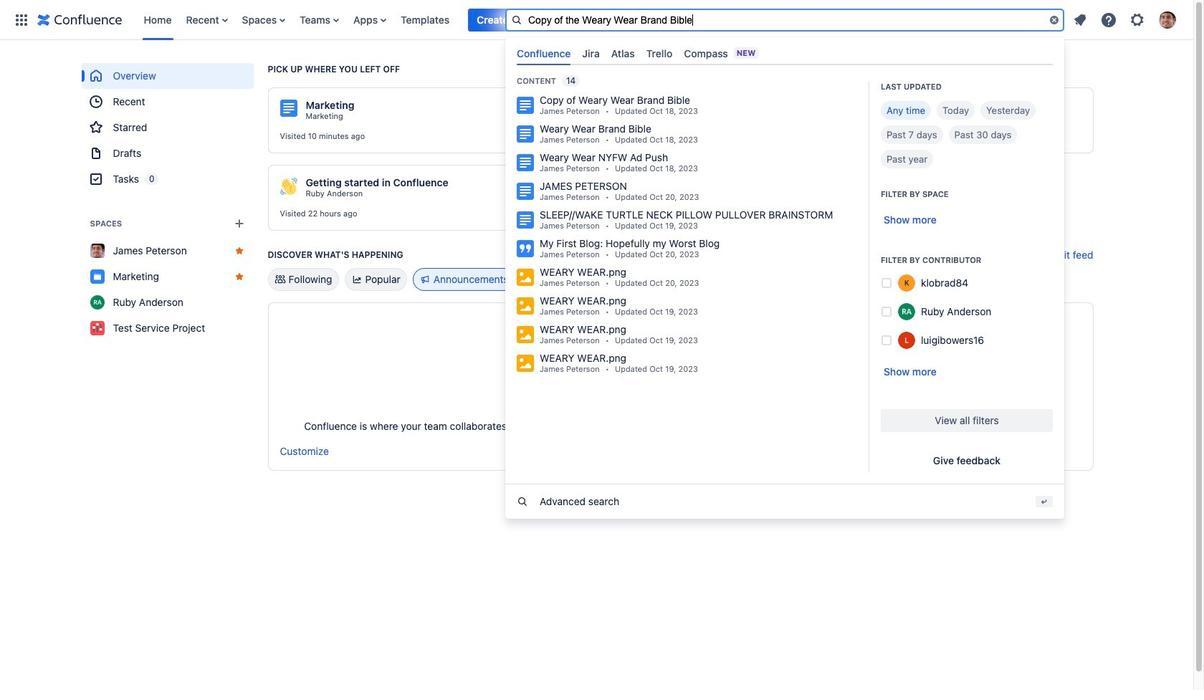 Task type: describe. For each thing, give the bounding box(es) containing it.
3 attachment image from the top
[[517, 355, 534, 372]]

appswitcher icon image
[[13, 11, 30, 28]]

list for appswitcher icon
[[137, 0, 833, 40]]

2 attachment image from the top
[[517, 326, 534, 343]]

attachment image
[[517, 269, 534, 286]]

blogpost image
[[517, 240, 534, 257]]

1 attachment image from the top
[[517, 297, 534, 314]]

help icon image
[[1100, 11, 1117, 28]]

list for premium icon
[[1067, 7, 1185, 33]]

1 tab from the left
[[511, 41, 577, 65]]

1 page image from the top
[[517, 125, 534, 142]]

2 unstar this space image from the top
[[233, 271, 245, 282]]

3 page image from the top
[[517, 211, 534, 228]]

2 page image from the top
[[517, 154, 534, 171]]

create a space image
[[230, 215, 248, 232]]

settings icon image
[[1129, 11, 1146, 28]]



Task type: locate. For each thing, give the bounding box(es) containing it.
2 tab from the left
[[577, 41, 605, 65]]

3 tab from the left
[[605, 41, 641, 65]]

0 vertical spatial unstar this space image
[[233, 245, 245, 257]]

banner
[[0, 0, 1193, 519]]

0 vertical spatial attachment image
[[517, 297, 534, 314]]

your profile and preferences image
[[1159, 11, 1176, 28]]

1 unstar this space image from the top
[[233, 245, 245, 257]]

1 page image from the top
[[517, 97, 534, 114]]

2 page image from the top
[[517, 183, 534, 200]]

1 vertical spatial page image
[[517, 183, 534, 200]]

list
[[137, 0, 833, 40], [1067, 7, 1185, 33]]

last updated option group
[[881, 101, 1053, 168]]

0 vertical spatial page image
[[517, 97, 534, 114]]

attachment image
[[517, 297, 534, 314], [517, 326, 534, 343], [517, 355, 534, 372]]

list item
[[468, 8, 517, 31]]

list item inside list
[[468, 8, 517, 31]]

group
[[81, 63, 253, 192]]

tab
[[511, 41, 577, 65], [577, 41, 605, 65], [605, 41, 641, 65], [641, 41, 678, 65]]

premium image
[[842, 14, 854, 25]]

2 vertical spatial page image
[[517, 211, 534, 228]]

1 vertical spatial page image
[[517, 154, 534, 171]]

2 vertical spatial attachment image
[[517, 355, 534, 372]]

global element
[[9, 0, 833, 40]]

1 horizontal spatial list
[[1067, 7, 1185, 33]]

notification icon image
[[1071, 11, 1089, 28]]

unstar this space image
[[233, 245, 245, 257], [233, 271, 245, 282]]

None search field
[[505, 8, 1064, 31]]

page image
[[517, 125, 534, 142], [517, 183, 534, 200]]

confluence image
[[37, 11, 122, 28], [37, 11, 122, 28]]

4 tab from the left
[[641, 41, 678, 65]]

0 vertical spatial page image
[[517, 125, 534, 142]]

1 vertical spatial unstar this space image
[[233, 271, 245, 282]]

tab list
[[511, 41, 1059, 65]]

Search Confluence field
[[505, 8, 1064, 31]]

page image
[[517, 97, 534, 114], [517, 154, 534, 171], [517, 211, 534, 228]]

advanced search image
[[517, 496, 528, 507]]

0 horizontal spatial list
[[137, 0, 833, 40]]

1 vertical spatial attachment image
[[517, 326, 534, 343]]

clear search session image
[[1049, 14, 1060, 25]]

:wave: image
[[280, 178, 297, 195], [280, 178, 297, 195]]

search image
[[511, 14, 522, 25]]



Task type: vqa. For each thing, say whether or not it's contained in the screenshot.
third tab from the right
yes



